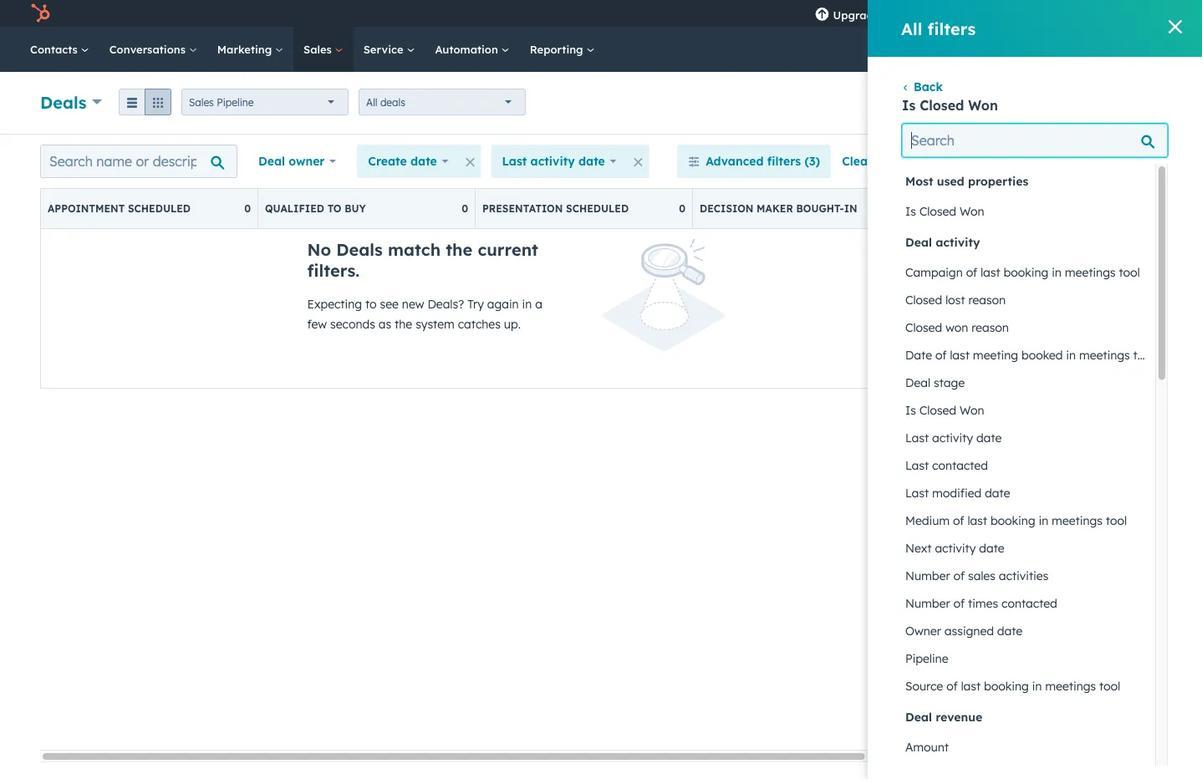 Task type: locate. For each thing, give the bounding box(es) containing it.
last up the closed lost reason
[[981, 265, 1001, 280]]

catches
[[458, 317, 501, 332]]

all
[[902, 18, 923, 39], [366, 96, 378, 108], [877, 154, 892, 169]]

last up last contacted
[[906, 431, 930, 445]]

scheduled down last activity date popup button on the top
[[566, 202, 629, 215]]

2 0 from the left
[[462, 202, 468, 215]]

deal inside button
[[906, 376, 931, 390]]

save view button
[[1045, 145, 1163, 178]]

2 number from the top
[[906, 596, 951, 611]]

reason up meeting
[[972, 320, 1010, 335]]

booking up 'closed lost reason' button in the right top of the page
[[1004, 265, 1049, 280]]

last up medium
[[906, 486, 930, 501]]

is down the deal stage
[[906, 403, 917, 418]]

number of sales activities
[[906, 569, 1049, 583]]

date right the create
[[411, 154, 437, 169]]

contacts link
[[20, 27, 99, 72]]

0 vertical spatial all
[[902, 18, 923, 39]]

1 vertical spatial filters
[[768, 154, 802, 169]]

date up last contacted button
[[977, 431, 1002, 445]]

1 horizontal spatial all
[[877, 154, 892, 169]]

deal inside popup button
[[258, 154, 285, 169]]

number for number of sales activities
[[906, 569, 951, 583]]

most used properties
[[906, 174, 1029, 189]]

meetings inside medium of last booking in meetings tool button
[[1052, 514, 1103, 528]]

in inside campaign of last booking in meetings tool button
[[1053, 265, 1062, 280]]

won for second the is closed won button from the bottom of the row group at the right of page containing most used properties
[[960, 204, 985, 219]]

upgrade image
[[815, 8, 830, 23]]

all filters
[[902, 18, 976, 39]]

1 vertical spatial the
[[395, 317, 413, 332]]

0 horizontal spatial filters
[[768, 154, 802, 169]]

0
[[244, 202, 251, 215], [462, 202, 468, 215], [679, 202, 686, 215], [897, 202, 903, 215]]

is closed won button
[[903, 197, 1156, 225], [903, 397, 1156, 425]]

in
[[1053, 265, 1062, 280], [522, 297, 532, 312], [1067, 348, 1077, 363], [1039, 514, 1049, 528], [1033, 679, 1043, 694]]

1 vertical spatial booking
[[991, 514, 1036, 528]]

sales link
[[294, 27, 354, 72]]

sales inside 'link'
[[304, 42, 335, 56]]

number inside button
[[906, 569, 951, 583]]

in up 'closed lost reason' button in the right top of the page
[[1053, 265, 1062, 280]]

date up presentation scheduled
[[579, 154, 605, 169]]

deal for deal owner
[[258, 154, 285, 169]]

0 for presentation scheduled
[[679, 202, 686, 215]]

a
[[536, 297, 543, 312]]

pipeline button
[[903, 645, 1156, 673]]

deal up campaign
[[906, 235, 933, 250]]

is closed won button down properties
[[903, 197, 1156, 225]]

all left marketplaces image
[[902, 18, 923, 39]]

0 left presentation
[[462, 202, 468, 215]]

won down most used properties on the top right
[[960, 204, 985, 219]]

the right as
[[395, 317, 413, 332]]

vhs can fix it!
[[1084, 6, 1156, 20]]

0 vertical spatial contacted
[[933, 458, 989, 473]]

service link
[[354, 27, 425, 72]]

1 horizontal spatial deals
[[337, 239, 383, 260]]

tool for medium of last booking in meetings tool
[[1107, 514, 1128, 528]]

no deals match the current filters.
[[307, 239, 539, 281]]

0 horizontal spatial sales
[[189, 96, 214, 108]]

0 left the decision
[[679, 202, 686, 215]]

last inside source of last booking in meetings tool button
[[962, 679, 981, 694]]

sales down conversations link
[[189, 96, 214, 108]]

activity down the contract sent
[[936, 235, 981, 250]]

next
[[906, 541, 932, 556]]

0 vertical spatial is closed won button
[[903, 197, 1156, 225]]

deals banner
[[40, 84, 1163, 117]]

meetings inside campaign of last booking in meetings tool button
[[1066, 265, 1116, 280]]

1 horizontal spatial the
[[446, 239, 473, 260]]

group inside 'deals' banner
[[119, 89, 172, 115]]

1 horizontal spatial sales
[[304, 42, 335, 56]]

last up presentation
[[502, 154, 527, 169]]

deals?
[[428, 297, 464, 312]]

1 vertical spatial is closed won button
[[903, 397, 1156, 425]]

deal up amount
[[906, 710, 933, 725]]

last for last contacted button
[[906, 458, 930, 473]]

no
[[307, 239, 331, 260]]

meetings down pipeline button
[[1046, 679, 1097, 694]]

pipeline
[[217, 96, 254, 108], [906, 652, 949, 666]]

4 0 from the left
[[897, 202, 903, 215]]

is closed won down "back"
[[903, 97, 999, 114]]

3 0 from the left
[[679, 202, 686, 215]]

properties
[[969, 174, 1029, 189]]

0 horizontal spatial last activity date
[[502, 154, 605, 169]]

last activity date up presentation scheduled
[[502, 154, 605, 169]]

last for campaign
[[981, 265, 1001, 280]]

1 vertical spatial is closed won
[[906, 204, 985, 219]]

to left 'buy'
[[328, 202, 342, 215]]

date for next activity date button
[[980, 541, 1005, 556]]

0 left the contract
[[897, 202, 903, 215]]

scheduled down "search name or description" search box
[[128, 202, 191, 215]]

0 horizontal spatial to
[[328, 202, 342, 215]]

0 vertical spatial to
[[328, 202, 342, 215]]

closed
[[920, 97, 965, 114], [1135, 202, 1176, 215], [920, 204, 957, 219], [906, 293, 943, 307], [906, 320, 943, 335], [920, 403, 957, 418]]

1 horizontal spatial scheduled
[[566, 202, 629, 215]]

meetings right the booked
[[1080, 348, 1131, 363]]

of right date
[[936, 348, 947, 363]]

tool for campaign of last booking in meetings tool
[[1120, 265, 1141, 280]]

in inside source of last booking in meetings tool button
[[1033, 679, 1043, 694]]

meetings inside source of last booking in meetings tool button
[[1046, 679, 1097, 694]]

0 for decision maker bought-in
[[897, 202, 903, 215]]

seconds
[[330, 317, 375, 332]]

meetings for campaign of last booking in meetings tool
[[1066, 265, 1116, 280]]

date
[[411, 154, 437, 169], [579, 154, 605, 169], [977, 431, 1002, 445], [986, 486, 1011, 501], [980, 541, 1005, 556], [998, 624, 1023, 639]]

1 horizontal spatial won
[[1179, 202, 1203, 215]]

1 vertical spatial last activity date
[[906, 431, 1002, 445]]

of for number of sales activities
[[954, 569, 965, 583]]

number for number of times contacted
[[906, 596, 951, 611]]

0 left qualified on the top left
[[244, 202, 251, 215]]

to
[[328, 202, 342, 215], [366, 297, 377, 312]]

won up actions on the top right of page
[[969, 97, 999, 114]]

vhs
[[1084, 6, 1106, 20]]

owner
[[289, 154, 325, 169]]

deal revenue
[[906, 710, 983, 725]]

calling icon image
[[904, 6, 919, 22]]

in right the booked
[[1067, 348, 1077, 363]]

of left times
[[954, 596, 965, 611]]

is down back 'button'
[[903, 97, 916, 114]]

won inside closed won reason button
[[946, 320, 969, 335]]

sales for sales pipeline
[[189, 96, 214, 108]]

campaign of last booking in meetings tool
[[906, 265, 1141, 280]]

amount button
[[903, 734, 1156, 762]]

in down last modified date button
[[1039, 514, 1049, 528]]

1 horizontal spatial to
[[366, 297, 377, 312]]

is down most
[[906, 204, 917, 219]]

booking down pipeline button
[[985, 679, 1030, 694]]

booking
[[1004, 265, 1049, 280], [991, 514, 1036, 528], [985, 679, 1030, 694]]

source of last booking in meetings tool
[[906, 679, 1121, 694]]

is closed won down the stage in the right of the page
[[906, 403, 985, 418]]

0 horizontal spatial deals
[[40, 92, 87, 113]]

in down pipeline button
[[1033, 679, 1043, 694]]

last modified date button
[[903, 479, 1156, 507]]

activity up presentation scheduled
[[531, 154, 575, 169]]

menu item
[[892, 0, 896, 27]]

filters
[[928, 18, 976, 39], [768, 154, 802, 169]]

2 horizontal spatial all
[[902, 18, 923, 39]]

to for qualified
[[328, 202, 342, 215]]

0 horizontal spatial contacted
[[933, 458, 989, 473]]

bought-
[[797, 202, 845, 215]]

deals down the contacts link
[[40, 92, 87, 113]]

menu
[[803, 0, 1183, 27]]

0 vertical spatial sales
[[304, 42, 335, 56]]

to left see
[[366, 297, 377, 312]]

number down 'next'
[[906, 569, 951, 583]]

next activity date button
[[903, 535, 1156, 563]]

row group
[[903, 164, 1156, 780]]

deals right no
[[337, 239, 383, 260]]

sales for sales
[[304, 42, 335, 56]]

1 vertical spatial to
[[366, 297, 377, 312]]

next activity date
[[906, 541, 1005, 556]]

conversations
[[109, 42, 189, 56]]

of for date of last meeting booked in meetings tool
[[936, 348, 947, 363]]

1 vertical spatial pipeline
[[906, 652, 949, 666]]

pipeline down marketing
[[217, 96, 254, 108]]

filters for all
[[928, 18, 976, 39]]

last modified date
[[906, 486, 1011, 501]]

date up pipeline button
[[998, 624, 1023, 639]]

campaign of last booking in meetings tool button
[[903, 258, 1156, 287]]

deal for deal activity
[[906, 235, 933, 250]]

contacted up owner assigned date button
[[1002, 596, 1058, 611]]

save view
[[1084, 154, 1142, 169]]

pipeline up source
[[906, 652, 949, 666]]

0 vertical spatial deals
[[40, 92, 87, 113]]

sales left service
[[304, 42, 335, 56]]

is closed won button down date of last meeting booked in meetings tool button
[[903, 397, 1156, 425]]

0 horizontal spatial the
[[395, 317, 413, 332]]

expecting
[[307, 297, 362, 312]]

2 vertical spatial all
[[877, 154, 892, 169]]

clear
[[843, 154, 873, 169]]

tool
[[1120, 265, 1141, 280], [1134, 348, 1155, 363], [1107, 514, 1128, 528], [1100, 679, 1121, 694]]

to for expecting
[[366, 297, 377, 312]]

last inside campaign of last booking in meetings tool button
[[981, 265, 1001, 280]]

date up the medium of last booking in meetings tool
[[986, 486, 1011, 501]]

contacted
[[933, 458, 989, 473], [1002, 596, 1058, 611]]

few
[[307, 317, 327, 332]]

all inside button
[[877, 154, 892, 169]]

activity
[[531, 154, 575, 169], [936, 235, 981, 250], [933, 431, 974, 445], [936, 541, 977, 556]]

all for all filters
[[902, 18, 923, 39]]

1 vertical spatial won
[[946, 320, 969, 335]]

of down 'last modified date'
[[954, 514, 965, 528]]

won down the stage in the right of the page
[[960, 403, 985, 418]]

the right match
[[446, 239, 473, 260]]

calling icon button
[[897, 2, 926, 24]]

1 horizontal spatial contacted
[[1002, 596, 1058, 611]]

group
[[119, 89, 172, 115]]

last for last activity date button
[[906, 431, 930, 445]]

all inside popup button
[[366, 96, 378, 108]]

Search search field
[[903, 124, 1169, 157]]

booking for medium
[[991, 514, 1036, 528]]

all right clear
[[877, 154, 892, 169]]

last activity date up last contacted
[[906, 431, 1002, 445]]

won
[[1179, 202, 1203, 215], [946, 320, 969, 335]]

settings link
[[999, 5, 1020, 22]]

deal owner button
[[248, 145, 347, 178]]

1 vertical spatial all
[[366, 96, 378, 108]]

as
[[379, 317, 392, 332]]

sales inside popup button
[[189, 96, 214, 108]]

closed down campaign
[[906, 293, 943, 307]]

reason
[[969, 293, 1007, 307], [972, 320, 1010, 335]]

2 scheduled from the left
[[566, 202, 629, 215]]

most
[[906, 174, 934, 189]]

0 horizontal spatial scheduled
[[128, 202, 191, 215]]

campaign
[[906, 265, 963, 280]]

in left a
[[522, 297, 532, 312]]

Search HubSpot search field
[[968, 35, 1173, 64]]

tool for source of last booking in meetings tool
[[1100, 679, 1121, 694]]

is for second the is closed won button from the top of the row group at the right of page containing most used properties
[[906, 403, 917, 418]]

0 vertical spatial filters
[[928, 18, 976, 39]]

1 horizontal spatial pipeline
[[906, 652, 949, 666]]

closed down the deal stage
[[920, 403, 957, 418]]

1 0 from the left
[[244, 202, 251, 215]]

0 vertical spatial last activity date
[[502, 154, 605, 169]]

deal for deal revenue
[[906, 710, 933, 725]]

booking up next activity date button
[[991, 514, 1036, 528]]

last
[[502, 154, 527, 169], [906, 431, 930, 445], [906, 458, 930, 473], [906, 486, 930, 501]]

contacted up 'last modified date'
[[933, 458, 989, 473]]

0 vertical spatial booking
[[1004, 265, 1049, 280]]

1 vertical spatial reason
[[972, 320, 1010, 335]]

0 horizontal spatial pipeline
[[217, 96, 254, 108]]

0 vertical spatial won
[[1179, 202, 1203, 215]]

deal down date
[[906, 376, 931, 390]]

0 vertical spatial number
[[906, 569, 951, 583]]

2 vertical spatial booking
[[985, 679, 1030, 694]]

the inside expecting to see new deals? try again in a few seconds as the system catches up.
[[395, 317, 413, 332]]

0 vertical spatial won
[[969, 97, 999, 114]]

vhs can fix it! button
[[1055, 0, 1181, 27]]

all left deals in the left of the page
[[366, 96, 378, 108]]

meetings for medium of last booking in meetings tool
[[1052, 514, 1103, 528]]

reporting
[[530, 42, 587, 56]]

number inside button
[[906, 596, 951, 611]]

1 scheduled from the left
[[128, 202, 191, 215]]

of left the sales
[[954, 569, 965, 583]]

last up the revenue
[[962, 679, 981, 694]]

0 vertical spatial pipeline
[[217, 96, 254, 108]]

menu containing vhs can fix it!
[[803, 0, 1183, 27]]

0 vertical spatial the
[[446, 239, 473, 260]]

marketing
[[217, 42, 275, 56]]

of right source
[[947, 679, 958, 694]]

2 vertical spatial is
[[906, 403, 917, 418]]

deals inside popup button
[[40, 92, 87, 113]]

0 vertical spatial reason
[[969, 293, 1007, 307]]

last inside medium of last booking in meetings tool button
[[968, 514, 988, 528]]

1 number from the top
[[906, 569, 951, 583]]

is closed won down used
[[906, 204, 985, 219]]

date up the sales
[[980, 541, 1005, 556]]

number up 'owner'
[[906, 596, 951, 611]]

date inside popup button
[[579, 154, 605, 169]]

of up the closed lost reason
[[967, 265, 978, 280]]

reason for closed lost reason
[[969, 293, 1007, 307]]

filters inside button
[[768, 154, 802, 169]]

new
[[402, 297, 424, 312]]

in inside expecting to see new deals? try again in a few seconds as the system catches up.
[[522, 297, 532, 312]]

up.
[[504, 317, 521, 332]]

last down closed won reason
[[951, 348, 970, 363]]

booking for source
[[985, 679, 1030, 694]]

last down 'last modified date'
[[968, 514, 988, 528]]

0 horizontal spatial won
[[946, 320, 969, 335]]

1 vertical spatial won
[[960, 204, 985, 219]]

1 vertical spatial contacted
[[1002, 596, 1058, 611]]

hubspot image
[[30, 3, 50, 23]]

1 vertical spatial sales
[[189, 96, 214, 108]]

to inside expecting to see new deals? try again in a few seconds as the system catches up.
[[366, 297, 377, 312]]

last inside date of last meeting booked in meetings tool button
[[951, 348, 970, 363]]

sent
[[977, 202, 1004, 215]]

last activity date inside last activity date popup button
[[502, 154, 605, 169]]

0 horizontal spatial all
[[366, 96, 378, 108]]

of inside button
[[954, 596, 965, 611]]

deals button
[[40, 90, 102, 114]]

deals inside the "no deals match the current filters."
[[337, 239, 383, 260]]

1 horizontal spatial filters
[[928, 18, 976, 39]]

deal left owner
[[258, 154, 285, 169]]

meetings
[[1066, 265, 1116, 280], [1080, 348, 1131, 363], [1052, 514, 1103, 528], [1046, 679, 1097, 694]]

last up 'last modified date'
[[906, 458, 930, 473]]

reason right lost
[[969, 293, 1007, 307]]

1 vertical spatial number
[[906, 596, 951, 611]]

deals
[[40, 92, 87, 113], [337, 239, 383, 260]]

in inside date of last meeting booked in meetings tool button
[[1067, 348, 1077, 363]]

number
[[906, 569, 951, 583], [906, 596, 951, 611]]

0 for appointment scheduled
[[244, 202, 251, 215]]

booking for campaign
[[1004, 265, 1049, 280]]

in inside medium of last booking in meetings tool button
[[1039, 514, 1049, 528]]

date for last activity date button
[[977, 431, 1002, 445]]

2 vertical spatial won
[[960, 403, 985, 418]]

is for second the is closed won button from the bottom of the row group at the right of page containing most used properties
[[906, 204, 917, 219]]

1 vertical spatial is
[[906, 204, 917, 219]]

1 vertical spatial deals
[[337, 239, 383, 260]]

date of last meeting booked in meetings tool
[[906, 348, 1155, 363]]

meetings up 'closed lost reason' button in the right top of the page
[[1066, 265, 1116, 280]]

contract sent
[[918, 202, 1004, 215]]

1 horizontal spatial last activity date
[[906, 431, 1002, 445]]

meetings down last modified date button
[[1052, 514, 1103, 528]]



Task type: describe. For each thing, give the bounding box(es) containing it.
actions
[[962, 154, 1004, 169]]

lost
[[946, 293, 966, 307]]

appointment
[[48, 202, 125, 215]]

deal owner
[[258, 154, 325, 169]]

advanced filters (3) button
[[678, 145, 832, 178]]

clear all button
[[832, 145, 903, 178]]

current
[[478, 239, 539, 260]]

pipeline inside pipeline button
[[906, 652, 949, 666]]

buy
[[345, 202, 366, 215]]

date for last modified date button
[[986, 486, 1011, 501]]

marketplaces image
[[939, 8, 954, 23]]

last activity date button
[[903, 424, 1156, 452]]

last contacted
[[906, 458, 989, 473]]

2 is closed won button from the top
[[903, 397, 1156, 425]]

last for medium
[[968, 514, 988, 528]]

assigned
[[945, 624, 995, 639]]

all for all deals
[[366, 96, 378, 108]]

medium of last booking in meetings tool button
[[903, 507, 1156, 535]]

last contacted button
[[903, 452, 1156, 480]]

activities
[[1000, 569, 1049, 583]]

presentation scheduled
[[483, 202, 629, 215]]

marketing link
[[207, 27, 294, 72]]

qualified
[[265, 202, 325, 215]]

closed down view
[[1135, 202, 1176, 215]]

of for medium of last booking in meetings tool
[[954, 514, 965, 528]]

decision maker bought-in
[[700, 202, 858, 215]]

sales pipeline button
[[182, 89, 349, 115]]

0 vertical spatial is closed won
[[903, 97, 999, 114]]

last activity date button
[[492, 145, 628, 178]]

won for closed won reason
[[946, 320, 969, 335]]

system
[[416, 317, 455, 332]]

1 is closed won button from the top
[[903, 197, 1156, 225]]

closed up date
[[906, 320, 943, 335]]

save
[[1084, 154, 1112, 169]]

filters for advanced
[[768, 154, 802, 169]]

all deals
[[366, 96, 406, 108]]

activity up last contacted
[[933, 431, 974, 445]]

in for source of last booking in meetings tool
[[1033, 679, 1043, 694]]

service
[[364, 42, 407, 56]]

number of times contacted
[[906, 596, 1058, 611]]

search image
[[1168, 43, 1179, 55]]

presentation
[[483, 202, 563, 215]]

advanced filters (3)
[[706, 154, 821, 169]]

date for owner assigned date button
[[998, 624, 1023, 639]]

board actions
[[924, 154, 1004, 169]]

appointment scheduled
[[48, 202, 191, 215]]

back button
[[902, 79, 944, 94]]

deals
[[381, 96, 406, 108]]

0 for qualified to buy
[[462, 202, 468, 215]]

reason for closed won reason
[[972, 320, 1010, 335]]

the inside the "no deals match the current filters."
[[446, 239, 473, 260]]

of for number of times contacted
[[954, 596, 965, 611]]

times
[[969, 596, 999, 611]]

contacted inside button
[[1002, 596, 1058, 611]]

notifications button
[[1024, 0, 1052, 27]]

contacted inside button
[[933, 458, 989, 473]]

closed up deal activity
[[920, 204, 957, 219]]

meetings for source of last booking in meetings tool
[[1046, 679, 1097, 694]]

activity up "number of sales activities"
[[936, 541, 977, 556]]

marketplaces button
[[929, 0, 964, 27]]

source
[[906, 679, 944, 694]]

booked
[[1022, 348, 1064, 363]]

advanced
[[706, 154, 764, 169]]

help image
[[974, 8, 989, 23]]

terry turtle image
[[1065, 6, 1080, 21]]

closed won reason button
[[903, 314, 1156, 342]]

deal for deal stage
[[906, 376, 931, 390]]

it!
[[1147, 6, 1156, 20]]

medium
[[906, 514, 950, 528]]

closed lost reason
[[906, 293, 1007, 307]]

all deals button
[[359, 89, 526, 115]]

clear all
[[843, 154, 892, 169]]

try
[[468, 297, 484, 312]]

won for second the is closed won button from the top of the row group at the right of page containing most used properties
[[960, 403, 985, 418]]

match
[[388, 239, 441, 260]]

in for campaign of last booking in meetings tool
[[1053, 265, 1062, 280]]

hubspot link
[[20, 3, 63, 23]]

last for source
[[962, 679, 981, 694]]

source of last booking in meetings tool button
[[903, 673, 1156, 701]]

deal stage button
[[903, 369, 1156, 397]]

of for source of last booking in meetings tool
[[947, 679, 958, 694]]

closed down "back"
[[920, 97, 965, 114]]

date inside "popup button"
[[411, 154, 437, 169]]

back
[[914, 79, 944, 94]]

last inside popup button
[[502, 154, 527, 169]]

scheduled for presentation scheduled
[[566, 202, 629, 215]]

deal activity
[[906, 235, 981, 250]]

expecting to see new deals? try again in a few seconds as the system catches up.
[[307, 297, 543, 332]]

closed won
[[1135, 202, 1203, 215]]

modified
[[933, 486, 982, 501]]

in for medium of last booking in meetings tool
[[1039, 514, 1049, 528]]

pipeline inside sales pipeline popup button
[[217, 96, 254, 108]]

actions button
[[924, 90, 998, 116]]

fix
[[1131, 6, 1144, 20]]

2 vertical spatial is closed won
[[906, 403, 985, 418]]

activity inside popup button
[[531, 154, 575, 169]]

sales
[[969, 569, 996, 583]]

close image
[[1169, 20, 1183, 33]]

last for date
[[951, 348, 970, 363]]

meeting
[[974, 348, 1019, 363]]

last activity date inside last activity date button
[[906, 431, 1002, 445]]

deal stage
[[906, 376, 966, 390]]

contract
[[918, 202, 974, 215]]

automation
[[435, 42, 502, 56]]

last for last modified date button
[[906, 486, 930, 501]]

won for closed won
[[1179, 202, 1203, 215]]

row group containing most used properties
[[903, 164, 1156, 780]]

help button
[[967, 0, 996, 27]]

meetings inside date of last meeting booked in meetings tool button
[[1080, 348, 1131, 363]]

reporting link
[[520, 27, 605, 72]]

owner
[[906, 624, 942, 639]]

number of sales activities button
[[903, 562, 1156, 590]]

decision
[[700, 202, 754, 215]]

stage
[[934, 376, 966, 390]]

owner assigned date button
[[903, 617, 1156, 645]]

number of times contacted button
[[903, 590, 1156, 618]]

can
[[1109, 6, 1128, 20]]

of for campaign of last booking in meetings tool
[[967, 265, 978, 280]]

used
[[938, 174, 965, 189]]

settings image
[[1002, 7, 1017, 22]]

in
[[845, 202, 858, 215]]

create date
[[368, 154, 437, 169]]

create
[[368, 154, 407, 169]]

sales pipeline
[[189, 96, 254, 108]]

Search name or description search field
[[40, 145, 238, 178]]

see
[[380, 297, 399, 312]]

closed won reason
[[906, 320, 1010, 335]]

date of last meeting booked in meetings tool button
[[903, 341, 1156, 369]]

scheduled for appointment scheduled
[[128, 202, 191, 215]]

0 vertical spatial is
[[903, 97, 916, 114]]

date
[[906, 348, 933, 363]]

board actions button
[[903, 145, 1035, 178]]

notifications image
[[1030, 8, 1045, 23]]

qualified to buy
[[265, 202, 366, 215]]

automation link
[[425, 27, 520, 72]]



Task type: vqa. For each thing, say whether or not it's contained in the screenshot.
list box in the right of the page
no



